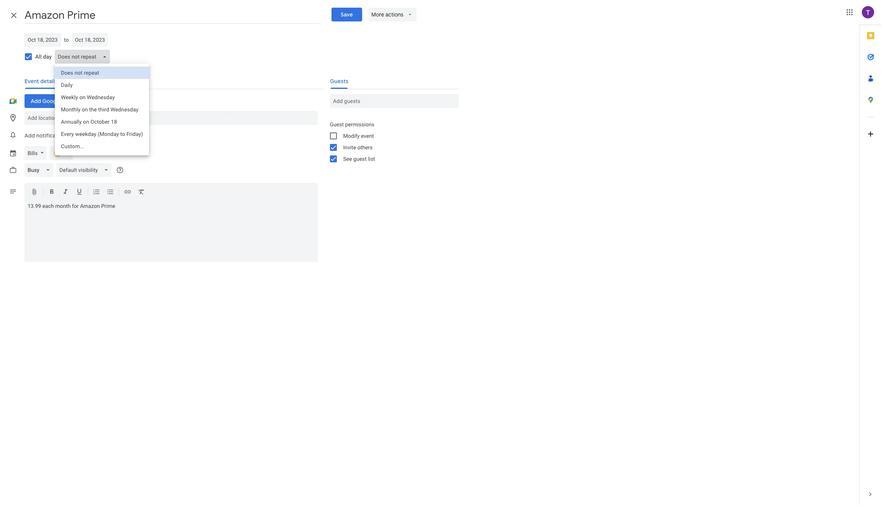Task type: locate. For each thing, give the bounding box(es) containing it.
more actions arrow_drop_down
[[371, 11, 413, 18]]

monthly on the third wednesday option
[[55, 103, 149, 116]]

End date text field
[[75, 35, 105, 44]]

every weekday (monday to friday) option
[[55, 128, 149, 140]]

does not repeat option
[[55, 67, 149, 79]]

italic image
[[62, 188, 69, 197]]

remove formatting image
[[138, 188, 145, 197]]

13.99
[[28, 203, 41, 209]]

group containing guest permissions
[[324, 119, 459, 165]]

to
[[64, 37, 69, 43]]

bills
[[28, 150, 38, 156]]

amazon
[[80, 203, 100, 209]]

list
[[368, 156, 375, 162]]

save button
[[332, 8, 362, 21]]

group
[[324, 119, 459, 165]]

None field
[[55, 50, 113, 64], [25, 163, 56, 177], [56, 163, 115, 177], [55, 50, 113, 64], [25, 163, 56, 177], [56, 163, 115, 177]]

notification
[[36, 132, 66, 139]]

add notification
[[25, 132, 66, 139]]

arrow_drop_down
[[406, 11, 413, 18]]

daily option
[[55, 79, 149, 91]]

tab list
[[860, 25, 881, 484]]

calendar color, event color image
[[53, 146, 70, 160]]

Location text field
[[28, 111, 314, 125]]

underline image
[[76, 188, 83, 197]]

see guest list
[[343, 156, 375, 162]]

guest
[[353, 156, 367, 162]]

others
[[357, 145, 373, 151]]

modify event
[[343, 133, 374, 139]]

invite others
[[343, 145, 373, 151]]

actions
[[385, 11, 403, 18]]

insert link image
[[124, 188, 131, 197]]

add
[[25, 132, 35, 139]]

more
[[371, 11, 384, 18]]

numbered list image
[[93, 188, 100, 197]]

guest permissions
[[330, 122, 374, 128]]



Task type: vqa. For each thing, say whether or not it's contained in the screenshot.
the left 7
no



Task type: describe. For each thing, give the bounding box(es) containing it.
permissions
[[345, 122, 374, 128]]

bulleted list image
[[107, 188, 114, 197]]

guest
[[330, 122, 344, 128]]

custom... option
[[55, 140, 149, 153]]

Title text field
[[25, 7, 319, 24]]

formatting options toolbar
[[25, 183, 318, 202]]

month
[[55, 203, 71, 209]]

add notification button
[[21, 126, 69, 145]]

see
[[343, 156, 352, 162]]

bold image
[[48, 188, 56, 197]]

Guests text field
[[333, 94, 456, 108]]

for
[[72, 203, 79, 209]]

event
[[361, 133, 374, 139]]

recurrence list box
[[55, 64, 149, 156]]

invite
[[343, 145, 356, 151]]

weekly on wednesday option
[[55, 91, 149, 103]]

Start date text field
[[28, 35, 58, 44]]

all day
[[35, 54, 52, 60]]

13.99 each month for amazon prime
[[28, 203, 115, 209]]

annually on october 18 option
[[55, 116, 149, 128]]

modify
[[343, 133, 360, 139]]

each
[[42, 203, 54, 209]]

day
[[43, 54, 52, 60]]

all
[[35, 54, 42, 60]]

save
[[341, 11, 353, 18]]

Description text field
[[25, 203, 318, 261]]

prime
[[101, 203, 115, 209]]



